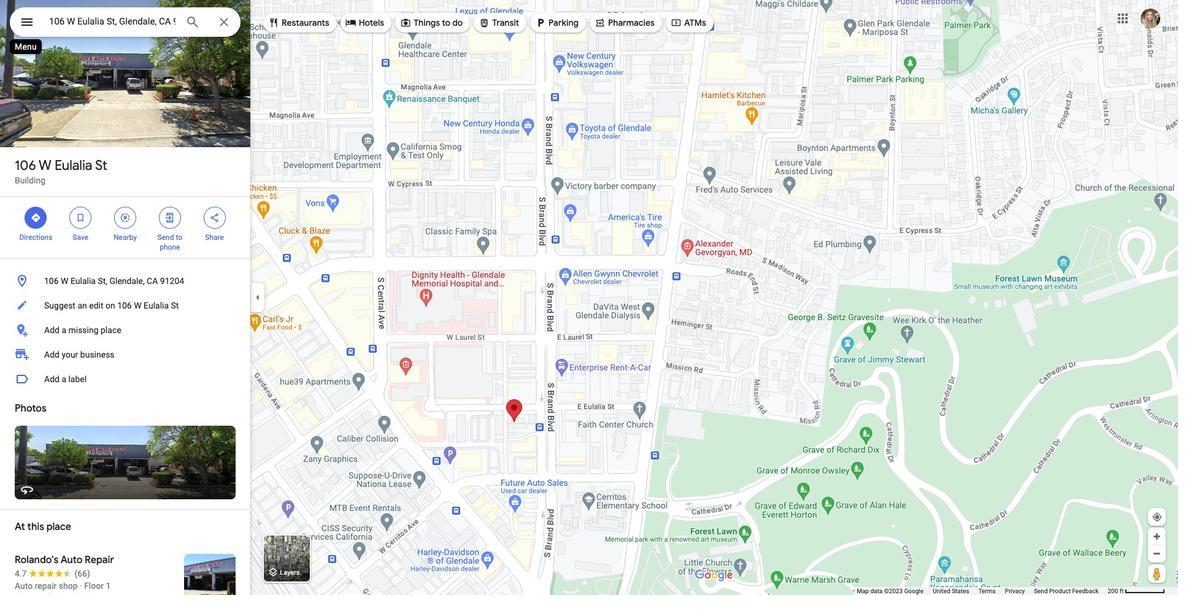 Task type: describe. For each thing, give the bounding box(es) containing it.
ft
[[1120, 588, 1124, 595]]

w for st,
[[61, 276, 68, 286]]

share
[[205, 233, 224, 242]]

edit
[[89, 301, 103, 311]]

layers
[[280, 569, 300, 577]]

send product feedback
[[1034, 588, 1099, 595]]

ca
[[147, 276, 158, 286]]

send for send product feedback
[[1034, 588, 1048, 595]]

91204
[[160, 276, 184, 286]]


[[30, 211, 41, 225]]

send for send to phone
[[157, 233, 174, 242]]

106 w eulalia st, glendale, ca 91204 button
[[0, 269, 250, 293]]

collapse side panel image
[[251, 291, 265, 304]]

privacy
[[1005, 588, 1025, 595]]

actions for 106 w eulalia st region
[[0, 197, 250, 258]]

add for add a label
[[44, 374, 59, 384]]

add for add your business
[[44, 350, 59, 360]]

4.7 stars 66 reviews image
[[15, 568, 90, 580]]

4.7
[[15, 569, 27, 579]]

suggest an edit on 106 w eulalia st
[[44, 301, 179, 311]]

this
[[27, 521, 44, 533]]

transit
[[492, 17, 519, 28]]


[[671, 16, 682, 29]]

add your business
[[44, 350, 115, 360]]

eulalia inside button
[[144, 301, 169, 311]]

at
[[15, 521, 25, 533]]

directions
[[19, 233, 52, 242]]

eulalia for st
[[55, 157, 92, 174]]

footer inside google maps element
[[857, 587, 1108, 595]]

©2023
[[884, 588, 903, 595]]

st inside 106 w eulalia st building
[[95, 157, 107, 174]]

zoom in image
[[1153, 532, 1162, 541]]

rolando's
[[15, 554, 59, 566]]

on
[[106, 301, 115, 311]]

things
[[414, 17, 440, 28]]


[[400, 16, 411, 29]]

floor
[[84, 581, 104, 591]]

suggest
[[44, 301, 75, 311]]

nearby
[[114, 233, 137, 242]]

repair
[[35, 581, 57, 591]]

none field inside 106 w eulalia st, glendale, ca 91204 field
[[49, 14, 176, 29]]

at this place
[[15, 521, 71, 533]]

united
[[933, 588, 951, 595]]

google maps element
[[0, 0, 1178, 595]]

hotels
[[359, 17, 384, 28]]

shop
[[59, 581, 78, 591]]

missing
[[68, 325, 99, 335]]

repair
[[85, 554, 114, 566]]


[[345, 16, 356, 29]]

106 for st
[[15, 157, 36, 174]]


[[209, 211, 220, 225]]

pharmacies
[[608, 17, 655, 28]]

200 ft
[[1108, 588, 1124, 595]]

photos
[[15, 403, 46, 415]]

 pharmacies
[[595, 16, 655, 29]]

add a label button
[[0, 367, 250, 392]]

0 vertical spatial auto
[[61, 554, 82, 566]]

building
[[15, 176, 45, 185]]

an
[[78, 301, 87, 311]]

google account: michelle dermenjian  
(michelle.dermenjian@adept.ai) image
[[1141, 8, 1161, 28]]


[[20, 14, 34, 31]]


[[268, 16, 279, 29]]

terms
[[979, 588, 996, 595]]

phone
[[160, 243, 180, 252]]


[[479, 16, 490, 29]]

to inside  things to do
[[442, 17, 450, 28]]



Task type: vqa. For each thing, say whether or not it's contained in the screenshot.


Task type: locate. For each thing, give the bounding box(es) containing it.
106 w eulalia st main content
[[0, 0, 250, 595]]

place down suggest an edit on 106 w eulalia st
[[101, 325, 121, 335]]

your
[[62, 350, 78, 360]]

2 vertical spatial eulalia
[[144, 301, 169, 311]]

business
[[80, 350, 115, 360]]

106
[[15, 157, 36, 174], [44, 276, 59, 286], [117, 301, 132, 311]]

add a missing place button
[[0, 318, 250, 342]]

106 w eulalia st, glendale, ca 91204
[[44, 276, 184, 286]]

send
[[157, 233, 174, 242], [1034, 588, 1048, 595]]

106 for st,
[[44, 276, 59, 286]]

a
[[62, 325, 66, 335], [62, 374, 66, 384]]

0 horizontal spatial send
[[157, 233, 174, 242]]

send inside send to phone
[[157, 233, 174, 242]]

 transit
[[479, 16, 519, 29]]

place right this
[[47, 521, 71, 533]]

 hotels
[[345, 16, 384, 29]]

0 horizontal spatial place
[[47, 521, 71, 533]]

add a missing place
[[44, 325, 121, 335]]

a for missing
[[62, 325, 66, 335]]

feedback
[[1072, 588, 1099, 595]]


[[535, 16, 546, 29]]

map
[[857, 588, 869, 595]]

w down 'glendale,'
[[134, 301, 142, 311]]

eulalia
[[55, 157, 92, 174], [71, 276, 96, 286], [144, 301, 169, 311]]

0 horizontal spatial w
[[39, 157, 51, 174]]

1
[[106, 581, 111, 591]]


[[164, 211, 175, 225]]

do
[[452, 17, 463, 28]]

add a label
[[44, 374, 87, 384]]

add
[[44, 325, 59, 335], [44, 350, 59, 360], [44, 374, 59, 384]]

 things to do
[[400, 16, 463, 29]]

0 horizontal spatial to
[[176, 233, 182, 242]]

2 horizontal spatial w
[[134, 301, 142, 311]]

eulalia down the ca
[[144, 301, 169, 311]]

states
[[952, 588, 970, 595]]

product
[[1049, 588, 1071, 595]]

a for label
[[62, 374, 66, 384]]

1 vertical spatial add
[[44, 350, 59, 360]]

data
[[871, 588, 883, 595]]

106 inside button
[[117, 301, 132, 311]]

eulalia up 
[[55, 157, 92, 174]]

106 inside 106 w eulalia st building
[[15, 157, 36, 174]]

map data ©2023 google
[[857, 588, 924, 595]]

w up the suggest
[[61, 276, 68, 286]]

auto down 4.7
[[15, 581, 33, 591]]

1 vertical spatial w
[[61, 276, 68, 286]]

0 vertical spatial w
[[39, 157, 51, 174]]

0 vertical spatial place
[[101, 325, 121, 335]]

1 horizontal spatial w
[[61, 276, 68, 286]]

w for st
[[39, 157, 51, 174]]

106 inside "button"
[[44, 276, 59, 286]]


[[120, 211, 131, 225]]

st,
[[98, 276, 107, 286]]

None field
[[49, 14, 176, 29]]

2 horizontal spatial 106
[[117, 301, 132, 311]]

2 vertical spatial add
[[44, 374, 59, 384]]

1 vertical spatial to
[[176, 233, 182, 242]]

parking
[[549, 17, 579, 28]]

terms button
[[979, 587, 996, 595]]

add inside 'button'
[[44, 325, 59, 335]]

106 up building
[[15, 157, 36, 174]]

1 vertical spatial auto
[[15, 581, 33, 591]]

1 add from the top
[[44, 325, 59, 335]]

w
[[39, 157, 51, 174], [61, 276, 68, 286], [134, 301, 142, 311]]

106 W Eulalia St, Glendale, CA 91204 field
[[10, 7, 241, 37]]

1 horizontal spatial place
[[101, 325, 121, 335]]

1 horizontal spatial send
[[1034, 588, 1048, 595]]

add for add a missing place
[[44, 325, 59, 335]]

0 vertical spatial to
[[442, 17, 450, 28]]

privacy button
[[1005, 587, 1025, 595]]

0 vertical spatial add
[[44, 325, 59, 335]]

auto repair shop · floor 1
[[15, 581, 111, 591]]

2 vertical spatial w
[[134, 301, 142, 311]]

1 vertical spatial a
[[62, 374, 66, 384]]

add left your
[[44, 350, 59, 360]]

save
[[73, 233, 88, 242]]

add inside button
[[44, 374, 59, 384]]

add your business link
[[0, 342, 250, 367]]

3 add from the top
[[44, 374, 59, 384]]

place
[[101, 325, 121, 335], [47, 521, 71, 533]]

rolando's auto repair
[[15, 554, 114, 566]]

eulalia inside 106 w eulalia st building
[[55, 157, 92, 174]]

a left label
[[62, 374, 66, 384]]

st inside button
[[171, 301, 179, 311]]

 parking
[[535, 16, 579, 29]]

1 a from the top
[[62, 325, 66, 335]]

to
[[442, 17, 450, 28], [176, 233, 182, 242]]

 button
[[10, 7, 44, 39]]

atms
[[684, 17, 706, 28]]

·
[[80, 581, 82, 591]]

eulalia for st,
[[71, 276, 96, 286]]

w inside 106 w eulalia st, glendale, ca 91204 "button"
[[61, 276, 68, 286]]

0 vertical spatial 106
[[15, 157, 36, 174]]

zoom out image
[[1153, 549, 1162, 559]]

w inside suggest an edit on 106 w eulalia st button
[[134, 301, 142, 311]]

send product feedback button
[[1034, 587, 1099, 595]]

w inside 106 w eulalia st building
[[39, 157, 51, 174]]

google
[[904, 588, 924, 595]]

0 horizontal spatial auto
[[15, 581, 33, 591]]

restaurants
[[282, 17, 329, 28]]

0 vertical spatial send
[[157, 233, 174, 242]]

 restaurants
[[268, 16, 329, 29]]

106 up the suggest
[[44, 276, 59, 286]]

1 horizontal spatial auto
[[61, 554, 82, 566]]

0 horizontal spatial 106
[[15, 157, 36, 174]]

to left do
[[442, 17, 450, 28]]

united states
[[933, 588, 970, 595]]

show street view coverage image
[[1148, 565, 1166, 583]]

a inside 'button'
[[62, 325, 66, 335]]

1 horizontal spatial to
[[442, 17, 450, 28]]

send inside 'button'
[[1034, 588, 1048, 595]]


[[75, 211, 86, 225]]

1 vertical spatial place
[[47, 521, 71, 533]]

label
[[68, 374, 87, 384]]

200 ft button
[[1108, 588, 1165, 595]]

2 a from the top
[[62, 374, 66, 384]]

1 vertical spatial 106
[[44, 276, 59, 286]]

1 vertical spatial send
[[1034, 588, 1048, 595]]

add left label
[[44, 374, 59, 384]]

auto
[[61, 554, 82, 566], [15, 581, 33, 591]]

106 right on
[[117, 301, 132, 311]]

2 vertical spatial 106
[[117, 301, 132, 311]]

 atms
[[671, 16, 706, 29]]

w up building
[[39, 157, 51, 174]]

place inside 'button'
[[101, 325, 121, 335]]

send left product in the bottom right of the page
[[1034, 588, 1048, 595]]

1 horizontal spatial st
[[171, 301, 179, 311]]

add down the suggest
[[44, 325, 59, 335]]

2 add from the top
[[44, 350, 59, 360]]

eulalia inside "button"
[[71, 276, 96, 286]]

glendale,
[[110, 276, 145, 286]]

1 horizontal spatial 106
[[44, 276, 59, 286]]

show your location image
[[1152, 512, 1163, 523]]

footer containing map data ©2023 google
[[857, 587, 1108, 595]]

0 vertical spatial st
[[95, 157, 107, 174]]

to inside send to phone
[[176, 233, 182, 242]]

a inside button
[[62, 374, 66, 384]]

200
[[1108, 588, 1118, 595]]

0 vertical spatial a
[[62, 325, 66, 335]]

eulalia left st,
[[71, 276, 96, 286]]

suggest an edit on 106 w eulalia st button
[[0, 293, 250, 318]]

1 vertical spatial st
[[171, 301, 179, 311]]

to up phone
[[176, 233, 182, 242]]

0 horizontal spatial st
[[95, 157, 107, 174]]

1 vertical spatial eulalia
[[71, 276, 96, 286]]

a left missing
[[62, 325, 66, 335]]


[[595, 16, 606, 29]]

0 vertical spatial eulalia
[[55, 157, 92, 174]]

footer
[[857, 587, 1108, 595]]

 search field
[[10, 7, 241, 39]]

send to phone
[[157, 233, 182, 252]]

(66)
[[75, 569, 90, 579]]

auto up (66)
[[61, 554, 82, 566]]

106 w eulalia st building
[[15, 157, 107, 185]]

send up phone
[[157, 233, 174, 242]]

united states button
[[933, 587, 970, 595]]



